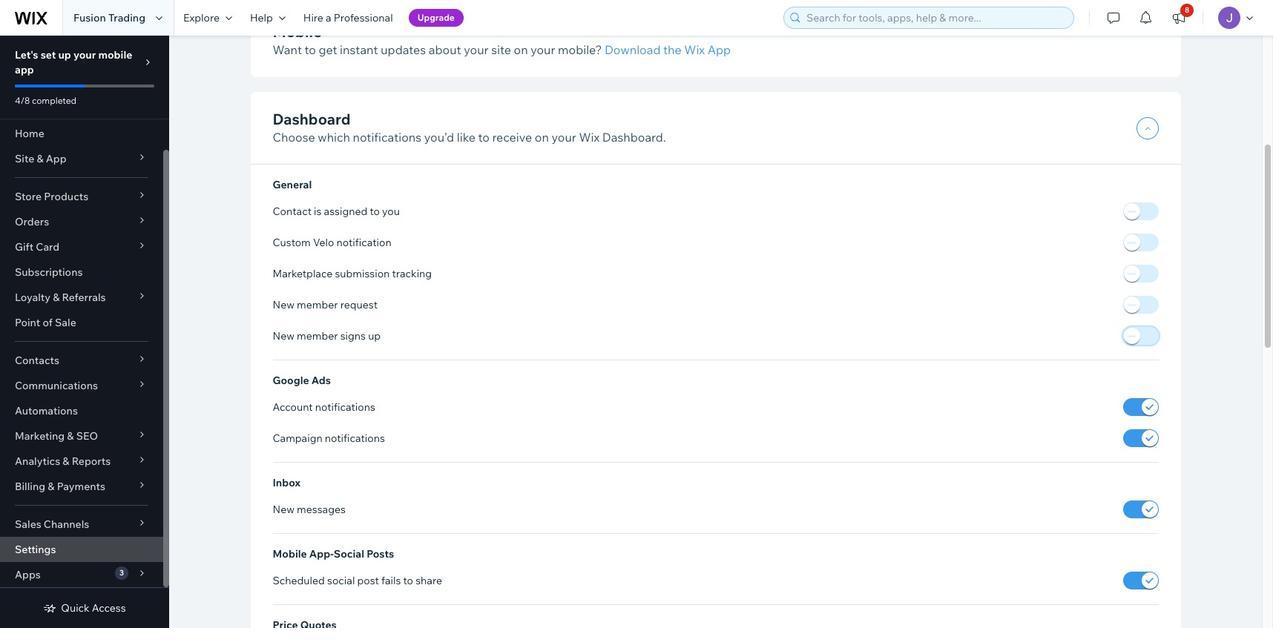 Task type: locate. For each thing, give the bounding box(es) containing it.
notification
[[336, 236, 391, 249]]

quick access button
[[43, 602, 126, 615]]

submission
[[335, 267, 390, 280]]

inbox
[[273, 476, 301, 490]]

app right site
[[46, 152, 66, 165]]

products
[[44, 190, 88, 203]]

updates
[[381, 42, 426, 57]]

1 horizontal spatial wix
[[684, 42, 705, 57]]

your left site
[[464, 42, 489, 57]]

new for new member signs up
[[273, 329, 295, 343]]

app
[[708, 42, 731, 57], [46, 152, 66, 165]]

choose
[[273, 130, 315, 145]]

sale
[[55, 316, 76, 329]]

contact is assigned to you
[[273, 205, 400, 218]]

posts
[[367, 548, 394, 561]]

1 vertical spatial mobile
[[273, 548, 307, 561]]

1 vertical spatial new
[[273, 329, 295, 343]]

& left reports at the left of the page
[[63, 455, 69, 468]]

hire a professional link
[[294, 0, 402, 36]]

site
[[491, 42, 511, 57]]

sales channels button
[[0, 512, 163, 537]]

mobile up scheduled
[[273, 548, 307, 561]]

1 member from the top
[[297, 298, 338, 312]]

notifications up campaign notifications
[[315, 401, 375, 414]]

& inside 'site & app' dropdown button
[[37, 152, 43, 165]]

your left mobile
[[73, 48, 96, 62]]

0 vertical spatial notifications
[[353, 130, 422, 145]]

1 vertical spatial member
[[297, 329, 338, 343]]

new up google on the left bottom
[[273, 329, 295, 343]]

0 vertical spatial on
[[514, 42, 528, 57]]

settings
[[15, 543, 56, 556]]

0 horizontal spatial app
[[46, 152, 66, 165]]

notifications
[[353, 130, 422, 145], [315, 401, 375, 414], [325, 432, 385, 445]]

0 vertical spatial up
[[58, 48, 71, 62]]

8
[[1185, 5, 1189, 15]]

member down new member request
[[297, 329, 338, 343]]

seo
[[76, 430, 98, 443]]

1 vertical spatial notifications
[[315, 401, 375, 414]]

fails
[[381, 574, 401, 588]]

help button
[[241, 0, 294, 36]]

get
[[319, 42, 337, 57]]

assigned
[[324, 205, 367, 218]]

dashboard.
[[602, 130, 666, 145]]

2 mobile from the top
[[273, 548, 307, 561]]

0 vertical spatial member
[[297, 298, 338, 312]]

& inside analytics & reports popup button
[[63, 455, 69, 468]]

4/8 completed
[[15, 95, 77, 106]]

0 vertical spatial app
[[708, 42, 731, 57]]

mobile
[[98, 48, 132, 62]]

to right like
[[478, 130, 490, 145]]

billing & payments
[[15, 480, 105, 493]]

you
[[382, 205, 400, 218]]

on right site
[[514, 42, 528, 57]]

wix left dashboard.
[[579, 130, 600, 145]]

& left "seo"
[[67, 430, 74, 443]]

1 vertical spatial on
[[535, 130, 549, 145]]

app
[[15, 63, 34, 76]]

your
[[464, 42, 489, 57], [531, 42, 555, 57], [73, 48, 96, 62], [552, 130, 576, 145]]

& for marketing
[[67, 430, 74, 443]]

member for request
[[297, 298, 338, 312]]

tracking
[[392, 267, 432, 280]]

to inside dashboard choose which notifications you'd like to receive on your wix dashboard.
[[478, 130, 490, 145]]

mobile for mobile want to get instant updates about your site on your mobile? download the wix app
[[273, 22, 322, 41]]

0 vertical spatial mobile
[[273, 22, 322, 41]]

1 vertical spatial app
[[46, 152, 66, 165]]

loyalty & referrals
[[15, 291, 106, 304]]

&
[[37, 152, 43, 165], [53, 291, 60, 304], [67, 430, 74, 443], [63, 455, 69, 468], [48, 480, 55, 493]]

your inside let's set up your mobile app
[[73, 48, 96, 62]]

your left mobile?
[[531, 42, 555, 57]]

up right signs
[[368, 329, 381, 343]]

reports
[[72, 455, 111, 468]]

mobile
[[273, 22, 322, 41], [273, 548, 307, 561]]

& inside loyalty & referrals "dropdown button"
[[53, 291, 60, 304]]

new member signs up
[[273, 329, 381, 343]]

subscriptions link
[[0, 260, 163, 285]]

quick access
[[61, 602, 126, 615]]

general
[[273, 178, 312, 191]]

help
[[250, 11, 273, 24]]

1 horizontal spatial on
[[535, 130, 549, 145]]

app inside dropdown button
[[46, 152, 66, 165]]

to left get
[[305, 42, 316, 57]]

wix
[[684, 42, 705, 57], [579, 130, 600, 145]]

mobile?
[[558, 42, 602, 57]]

request
[[340, 298, 378, 312]]

0 vertical spatial wix
[[684, 42, 705, 57]]

upgrade button
[[409, 9, 464, 27]]

wix inside mobile want to get instant updates about your site on your mobile? download the wix app
[[684, 42, 705, 57]]

fusion trading
[[73, 11, 145, 24]]

you'd
[[424, 130, 454, 145]]

new down inbox
[[273, 503, 295, 516]]

notifications down account notifications
[[325, 432, 385, 445]]

3 new from the top
[[273, 503, 295, 516]]

wix right the the
[[684, 42, 705, 57]]

site
[[15, 152, 34, 165]]

store
[[15, 190, 42, 203]]

download
[[605, 42, 661, 57]]

0 vertical spatial new
[[273, 298, 295, 312]]

store products
[[15, 190, 88, 203]]

& inside billing & payments dropdown button
[[48, 480, 55, 493]]

2 member from the top
[[297, 329, 338, 343]]

notifications left you'd at the top of page
[[353, 130, 422, 145]]

2 vertical spatial notifications
[[325, 432, 385, 445]]

settings link
[[0, 537, 163, 562]]

orders button
[[0, 209, 163, 234]]

0 horizontal spatial up
[[58, 48, 71, 62]]

on inside dashboard choose which notifications you'd like to receive on your wix dashboard.
[[535, 130, 549, 145]]

loyalty & referrals button
[[0, 285, 163, 310]]

analytics & reports
[[15, 455, 111, 468]]

wix inside dashboard choose which notifications you'd like to receive on your wix dashboard.
[[579, 130, 600, 145]]

member up new member signs up
[[297, 298, 338, 312]]

channels
[[44, 518, 89, 531]]

new down marketplace
[[273, 298, 295, 312]]

new messages
[[273, 503, 346, 516]]

app-
[[309, 548, 334, 561]]

ads
[[311, 374, 331, 387]]

1 vertical spatial wix
[[579, 130, 600, 145]]

explore
[[183, 11, 220, 24]]

& inside marketing & seo dropdown button
[[67, 430, 74, 443]]

0 horizontal spatial wix
[[579, 130, 600, 145]]

sidebar element
[[0, 36, 169, 628]]

your right receive
[[552, 130, 576, 145]]

2 vertical spatial new
[[273, 503, 295, 516]]

app right the the
[[708, 42, 731, 57]]

& right site
[[37, 152, 43, 165]]

2 new from the top
[[273, 329, 295, 343]]

analytics
[[15, 455, 60, 468]]

your inside dashboard choose which notifications you'd like to receive on your wix dashboard.
[[552, 130, 576, 145]]

google
[[273, 374, 309, 387]]

4/8
[[15, 95, 30, 106]]

up right set
[[58, 48, 71, 62]]

1 horizontal spatial up
[[368, 329, 381, 343]]

1 horizontal spatial app
[[708, 42, 731, 57]]

mobile inside mobile want to get instant updates about your site on your mobile? download the wix app
[[273, 22, 322, 41]]

mobile for mobile app-social posts
[[273, 548, 307, 561]]

mobile up want on the top left of page
[[273, 22, 322, 41]]

0 horizontal spatial on
[[514, 42, 528, 57]]

up inside let's set up your mobile app
[[58, 48, 71, 62]]

up
[[58, 48, 71, 62], [368, 329, 381, 343]]

1 new from the top
[[273, 298, 295, 312]]

on right receive
[[535, 130, 549, 145]]

site & app button
[[0, 146, 163, 171]]

1 mobile from the top
[[273, 22, 322, 41]]

member for signs
[[297, 329, 338, 343]]

& right the loyalty
[[53, 291, 60, 304]]

& right billing in the left of the page
[[48, 480, 55, 493]]

marketing & seo button
[[0, 424, 163, 449]]

site & app
[[15, 152, 66, 165]]

to
[[305, 42, 316, 57], [478, 130, 490, 145], [370, 205, 380, 218], [403, 574, 413, 588]]

share
[[416, 574, 442, 588]]

to right fails
[[403, 574, 413, 588]]



Task type: describe. For each thing, give the bounding box(es) containing it.
point of sale
[[15, 316, 76, 329]]

the
[[663, 42, 682, 57]]

account
[[273, 401, 313, 414]]

marketplace submission tracking
[[273, 267, 432, 280]]

campaign
[[273, 432, 322, 445]]

contacts
[[15, 354, 59, 367]]

app inside mobile want to get instant updates about your site on your mobile? download the wix app
[[708, 42, 731, 57]]

new for new member request
[[273, 298, 295, 312]]

point of sale link
[[0, 310, 163, 335]]

scheduled social post fails to share
[[273, 574, 442, 588]]

loyalty
[[15, 291, 50, 304]]

notifications for account notifications
[[315, 401, 375, 414]]

3
[[119, 568, 124, 578]]

like
[[457, 130, 475, 145]]

subscriptions
[[15, 266, 83, 279]]

dashboard choose which notifications you'd like to receive on your wix dashboard.
[[273, 110, 666, 145]]

new for new messages
[[273, 503, 295, 516]]

sales
[[15, 518, 41, 531]]

billing & payments button
[[0, 474, 163, 499]]

analytics & reports button
[[0, 449, 163, 474]]

download the wix app button
[[605, 41, 731, 59]]

payments
[[57, 480, 105, 493]]

billing
[[15, 480, 45, 493]]

notifications for campaign notifications
[[325, 432, 385, 445]]

receive
[[492, 130, 532, 145]]

contact
[[273, 205, 312, 218]]

referrals
[[62, 291, 106, 304]]

set
[[41, 48, 56, 62]]

mobile app-social posts
[[273, 548, 394, 561]]

custom velo notification
[[273, 236, 391, 249]]

gift card button
[[0, 234, 163, 260]]

let's
[[15, 48, 38, 62]]

want
[[273, 42, 302, 57]]

is
[[314, 205, 322, 218]]

& for site
[[37, 152, 43, 165]]

& for analytics
[[63, 455, 69, 468]]

messages
[[297, 503, 346, 516]]

fusion
[[73, 11, 106, 24]]

& for billing
[[48, 480, 55, 493]]

access
[[92, 602, 126, 615]]

communications
[[15, 379, 98, 392]]

upgrade
[[417, 12, 455, 23]]

communications button
[[0, 373, 163, 398]]

about
[[429, 42, 461, 57]]

gift
[[15, 240, 34, 254]]

notifications inside dashboard choose which notifications you'd like to receive on your wix dashboard.
[[353, 130, 422, 145]]

social
[[334, 548, 364, 561]]

a
[[326, 11, 331, 24]]

of
[[43, 316, 53, 329]]

campaign notifications
[[273, 432, 385, 445]]

home link
[[0, 121, 163, 146]]

on inside mobile want to get instant updates about your site on your mobile? download the wix app
[[514, 42, 528, 57]]

which
[[318, 130, 350, 145]]

marketplace
[[273, 267, 333, 280]]

account notifications
[[273, 401, 375, 414]]

Search for tools, apps, help & more... field
[[802, 7, 1069, 28]]

dashboard
[[273, 110, 351, 128]]

contacts button
[[0, 348, 163, 373]]

point
[[15, 316, 40, 329]]

trading
[[108, 11, 145, 24]]

mobile want to get instant updates about your site on your mobile? download the wix app
[[273, 22, 731, 57]]

marketing
[[15, 430, 65, 443]]

1 vertical spatial up
[[368, 329, 381, 343]]

automations
[[15, 404, 78, 418]]

store products button
[[0, 184, 163, 209]]

marketing & seo
[[15, 430, 98, 443]]

quick
[[61, 602, 90, 615]]

sales channels
[[15, 518, 89, 531]]

& for loyalty
[[53, 291, 60, 304]]

hire
[[303, 11, 323, 24]]

to left you
[[370, 205, 380, 218]]

signs
[[340, 329, 366, 343]]

card
[[36, 240, 59, 254]]

new member request
[[273, 298, 378, 312]]

custom
[[273, 236, 311, 249]]

completed
[[32, 95, 77, 106]]

velo
[[313, 236, 334, 249]]

social
[[327, 574, 355, 588]]

to inside mobile want to get instant updates about your site on your mobile? download the wix app
[[305, 42, 316, 57]]

apps
[[15, 568, 41, 582]]



Task type: vqa. For each thing, say whether or not it's contained in the screenshot.
UPGRADE
yes



